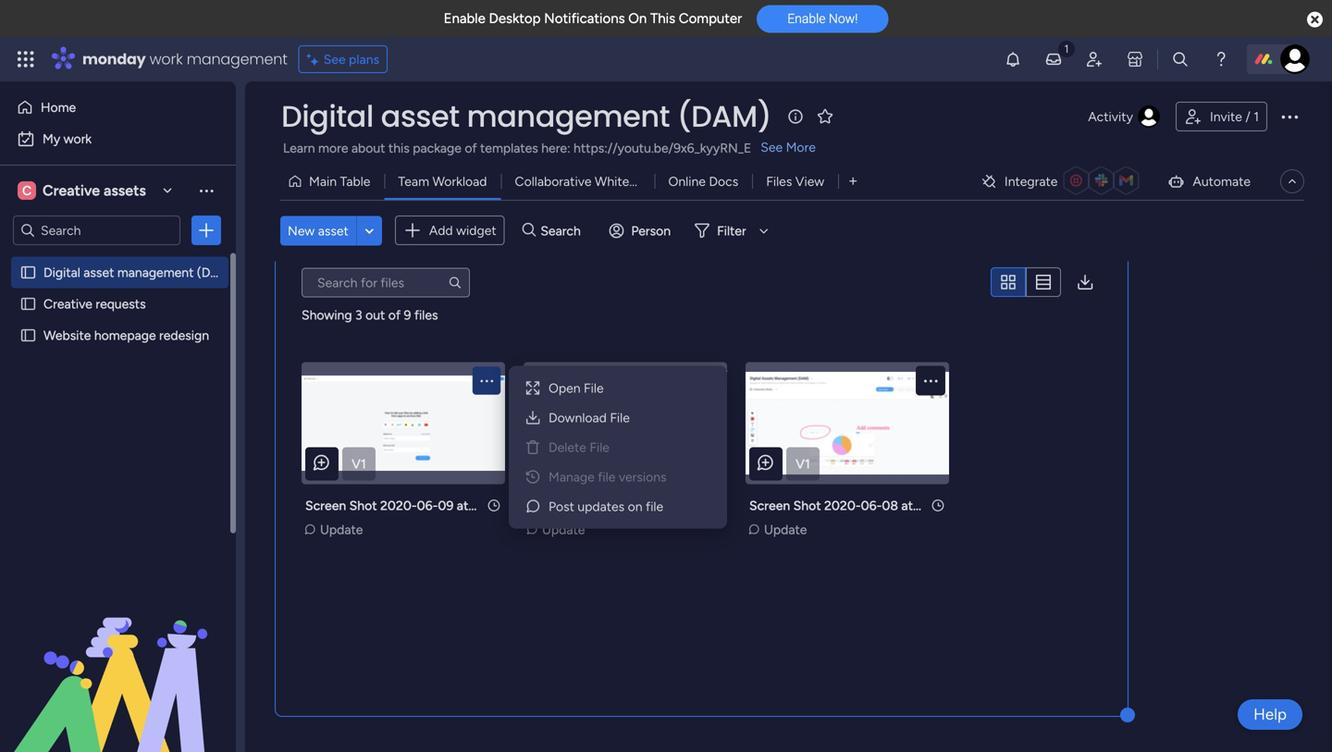 Task type: vqa. For each thing, say whether or not it's contained in the screenshot.
File
yes



Task type: locate. For each thing, give the bounding box(es) containing it.
06- left 11.06.17.png
[[861, 498, 882, 513]]

see
[[323, 51, 346, 67], [761, 139, 783, 155]]

0 horizontal spatial update button
[[302, 519, 369, 540]]

see inside learn more about this package of templates here: https://youtu.be/9x6_kyyrn_e see more
[[761, 139, 783, 155]]

shot left 09
[[349, 498, 377, 513]]

activity button
[[1081, 102, 1168, 131]]

3 update button from the left
[[746, 519, 813, 540]]

creative right workspace icon
[[43, 182, 100, 199]]

1 horizontal spatial v1
[[796, 456, 810, 472]]

file
[[598, 469, 615, 485], [646, 499, 663, 514]]

0 horizontal spatial enable
[[444, 10, 485, 27]]

work inside "option"
[[64, 131, 92, 147]]

2020- for 11.08.33.png
[[602, 498, 639, 513]]

collaborative whiteboard online docs
[[515, 173, 738, 189]]

my work link
[[11, 124, 225, 154]]

file inside menu item
[[610, 410, 630, 426]]

this
[[650, 10, 675, 27]]

help image
[[1212, 50, 1230, 68]]

file right open
[[584, 380, 604, 396]]

1 horizontal spatial (dam)
[[677, 96, 771, 137]]

1 vertical spatial management
[[467, 96, 670, 137]]

work right monday
[[149, 49, 183, 69]]

9
[[404, 307, 411, 323]]

of right package
[[465, 140, 477, 156]]

1 vertical spatial of
[[388, 307, 401, 323]]

asset inside "button"
[[318, 223, 349, 238]]

creative up website
[[43, 296, 92, 312]]

1 update button from the left
[[302, 519, 369, 540]]

2 vertical spatial file
[[590, 439, 610, 455]]

1 vertical spatial digital
[[43, 265, 80, 280]]

more
[[318, 140, 348, 156]]

3 screen from the left
[[749, 498, 790, 513]]

1 public board image from the top
[[19, 264, 37, 281]]

update button for screen shot 2020-06-09 at 17.51.54.png
[[302, 519, 369, 540]]

enable now!
[[787, 11, 858, 26]]

06- for 11.06.17.png
[[861, 498, 882, 513]]

creative inside list box
[[43, 296, 92, 312]]

2 vertical spatial management
[[117, 265, 194, 280]]

2020-
[[380, 498, 417, 513], [602, 498, 639, 513], [824, 498, 861, 513]]

3 at from the left
[[901, 498, 913, 513]]

08 for 11.06.17.png
[[882, 498, 898, 513]]

3 update from the left
[[764, 522, 807, 537]]

0 vertical spatial public board image
[[19, 264, 37, 281]]

team workload
[[398, 173, 487, 189]]

shot for screen shot 2020-06-08 at 11.08.33.png
[[571, 498, 599, 513]]

Search in workspace field
[[39, 220, 154, 241]]

0 vertical spatial management
[[187, 49, 287, 69]]

monday
[[82, 49, 146, 69]]

public board image for digital asset management (dam)
[[19, 264, 37, 281]]

08
[[660, 498, 676, 513], [882, 498, 898, 513]]

learn more about this package of templates here: https://youtu.be/9x6_kyyrn_e see more
[[283, 139, 816, 156]]

creative
[[43, 182, 100, 199], [43, 296, 92, 312]]

1 horizontal spatial of
[[465, 140, 477, 156]]

0 horizontal spatial asset
[[83, 265, 114, 280]]

versions
[[619, 469, 667, 485]]

creative for creative assets
[[43, 182, 100, 199]]

screen
[[305, 498, 346, 513], [527, 498, 568, 513], [749, 498, 790, 513]]

1 horizontal spatial work
[[149, 49, 183, 69]]

09
[[438, 498, 454, 513]]

help
[[1254, 705, 1287, 724]]

file
[[584, 380, 604, 396], [610, 410, 630, 426], [590, 439, 610, 455]]

1 horizontal spatial shot
[[571, 498, 599, 513]]

view
[[795, 173, 824, 189]]

invite / 1 button
[[1176, 102, 1267, 131]]

1 horizontal spatial at
[[679, 498, 691, 513]]

post
[[549, 499, 574, 514]]

update button
[[302, 519, 369, 540], [524, 519, 591, 540], [746, 519, 813, 540]]

1 screen from the left
[[305, 498, 346, 513]]

17.51.54.png
[[472, 498, 543, 513]]

creative for creative requests
[[43, 296, 92, 312]]

show board description image
[[784, 107, 807, 126]]

see inside see plans button
[[323, 51, 346, 67]]

1 vertical spatial (dam)
[[197, 265, 235, 280]]

2 shot from the left
[[571, 498, 599, 513]]

shot right 11.08.33.png
[[793, 498, 821, 513]]

1 vertical spatial digital asset management (dam)
[[43, 265, 235, 280]]

2 at from the left
[[679, 498, 691, 513]]

digital up creative requests
[[43, 265, 80, 280]]

3 06- from the left
[[861, 498, 882, 513]]

1 horizontal spatial enable
[[787, 11, 826, 26]]

1 vertical spatial work
[[64, 131, 92, 147]]

0 horizontal spatial see
[[323, 51, 346, 67]]

1 horizontal spatial see
[[761, 139, 783, 155]]

public board image
[[19, 264, 37, 281], [19, 295, 37, 313]]

2 horizontal spatial update
[[764, 522, 807, 537]]

1 update from the left
[[320, 522, 363, 537]]

open file menu item
[[516, 373, 720, 403]]

file actions image
[[478, 372, 495, 389]]

0 horizontal spatial at
[[457, 498, 468, 513]]

0 horizontal spatial file
[[598, 469, 615, 485]]

at for 17.51.54.png
[[457, 498, 468, 513]]

0 vertical spatial asset
[[381, 96, 459, 137]]

1 horizontal spatial digital
[[281, 96, 374, 137]]

activity
[[1088, 109, 1133, 124]]

1 vertical spatial public board image
[[19, 295, 37, 313]]

post updates on file menu item
[[516, 492, 720, 521]]

v1 up screen shot 2020-06-09 at 17.51.54.png
[[352, 456, 366, 472]]

at right 09
[[457, 498, 468, 513]]

file for open file
[[584, 380, 604, 396]]

enable left now!
[[787, 11, 826, 26]]

automate button
[[1159, 167, 1258, 196]]

(dam)
[[677, 96, 771, 137], [197, 265, 235, 280]]

0 vertical spatial work
[[149, 49, 183, 69]]

2 06- from the left
[[639, 498, 660, 513]]

v1
[[352, 456, 366, 472], [796, 456, 810, 472]]

asset up package
[[381, 96, 459, 137]]

0 horizontal spatial 08
[[660, 498, 676, 513]]

1 2020- from the left
[[380, 498, 417, 513]]

digital asset management (dam) up 'templates'
[[281, 96, 771, 137]]

2 v1 from the left
[[796, 456, 810, 472]]

0 vertical spatial of
[[465, 140, 477, 156]]

06- for 11.08.33.png
[[639, 498, 660, 513]]

on
[[628, 10, 647, 27]]

lottie animation element
[[0, 565, 236, 752]]

update down screen shot 2020-06-09 at 17.51.54.png
[[320, 522, 363, 537]]

creative requests
[[43, 296, 146, 312]]

1 horizontal spatial update button
[[524, 519, 591, 540]]

06- down the versions
[[639, 498, 660, 513]]

0 horizontal spatial digital asset management (dam)
[[43, 265, 235, 280]]

update
[[320, 522, 363, 537], [542, 522, 585, 537], [764, 522, 807, 537]]

2 horizontal spatial 2020-
[[824, 498, 861, 513]]

1 shot from the left
[[349, 498, 377, 513]]

arrow down image
[[753, 219, 775, 242]]

automate
[[1193, 173, 1251, 189]]

open file image
[[524, 380, 541, 396]]

0 vertical spatial file
[[598, 469, 615, 485]]

2 horizontal spatial screen
[[749, 498, 790, 513]]

work
[[149, 49, 183, 69], [64, 131, 92, 147]]

1 horizontal spatial file
[[646, 499, 663, 514]]

2 screen from the left
[[527, 498, 568, 513]]

update for screen shot 2020-06-08 at 11.06.17.png
[[764, 522, 807, 537]]

desktop
[[489, 10, 541, 27]]

updates
[[578, 499, 625, 514]]

file inside "manage file versions" "menu item"
[[598, 469, 615, 485]]

shot
[[349, 498, 377, 513], [571, 498, 599, 513], [793, 498, 821, 513]]

file inside post updates on file 'menu item'
[[646, 499, 663, 514]]

2 08 from the left
[[882, 498, 898, 513]]

creative assets
[[43, 182, 146, 199]]

1 vertical spatial asset
[[318, 223, 349, 238]]

at left 11.08.33.png
[[679, 498, 691, 513]]

(dam) down options image
[[197, 265, 235, 280]]

1 06- from the left
[[417, 498, 438, 513]]

11.06.17.png
[[916, 498, 986, 513]]

digital asset management (dam) up requests
[[43, 265, 235, 280]]

08 right on
[[660, 498, 676, 513]]

2 horizontal spatial update button
[[746, 519, 813, 540]]

11.08.33.png
[[694, 498, 766, 513]]

file right on
[[646, 499, 663, 514]]

1 horizontal spatial screen
[[527, 498, 568, 513]]

dapulse close image
[[1307, 11, 1323, 30]]

2 public board image from the top
[[19, 295, 37, 313]]

1 horizontal spatial asset
[[318, 223, 349, 238]]

0 horizontal spatial digital
[[43, 265, 80, 280]]

file up 'manage file versions'
[[590, 439, 610, 455]]

2 enable from the left
[[787, 11, 826, 26]]

invite / 1
[[1210, 109, 1259, 124]]

creative inside workspace selection element
[[43, 182, 100, 199]]

06-
[[417, 498, 438, 513], [639, 498, 660, 513], [861, 498, 882, 513]]

2 horizontal spatial 06-
[[861, 498, 882, 513]]

option
[[0, 256, 236, 259]]

1 vertical spatial creative
[[43, 296, 92, 312]]

widget
[[456, 222, 496, 238]]

1 horizontal spatial 06-
[[639, 498, 660, 513]]

add to favorites image
[[816, 107, 834, 125]]

new asset button
[[280, 216, 356, 245]]

(dam) up docs
[[677, 96, 771, 137]]

1 vertical spatial see
[[761, 139, 783, 155]]

enable inside button
[[787, 11, 826, 26]]

1 horizontal spatial update
[[542, 522, 585, 537]]

list box containing digital asset management (dam)
[[0, 253, 236, 601]]

0 horizontal spatial v1
[[352, 456, 366, 472]]

0 horizontal spatial 2020-
[[380, 498, 417, 513]]

person button
[[602, 216, 682, 245]]

None search field
[[302, 268, 470, 297]]

1 vertical spatial file
[[610, 410, 630, 426]]

screen shot 2020-06-08 at 11.08.33.png
[[527, 498, 766, 513]]

workspace image
[[18, 180, 36, 201]]

1 horizontal spatial 08
[[882, 498, 898, 513]]

work right the my
[[64, 131, 92, 147]]

https://youtu.be/9x6_kyyrn_e
[[574, 140, 751, 156]]

redesign
[[159, 327, 209, 343]]

filter
[[717, 223, 746, 238]]

update down post
[[542, 522, 585, 537]]

0 horizontal spatial of
[[388, 307, 401, 323]]

manage file versions image
[[524, 469, 541, 485]]

1 at from the left
[[457, 498, 468, 513]]

3 2020- from the left
[[824, 498, 861, 513]]

manage
[[549, 469, 595, 485]]

options image
[[1278, 105, 1301, 128]]

search image
[[448, 275, 463, 290]]

see left plans
[[323, 51, 346, 67]]

08 left 11.06.17.png
[[882, 498, 898, 513]]

new asset
[[288, 223, 349, 238]]

file inside 'menu item'
[[584, 380, 604, 396]]

file up post updates on file
[[598, 469, 615, 485]]

see left more
[[761, 139, 783, 155]]

0 horizontal spatial work
[[64, 131, 92, 147]]

1 horizontal spatial 2020-
[[602, 498, 639, 513]]

0 horizontal spatial screen
[[305, 498, 346, 513]]

asset right new
[[318, 223, 349, 238]]

add widget
[[429, 222, 496, 238]]

my work
[[43, 131, 92, 147]]

2 horizontal spatial shot
[[793, 498, 821, 513]]

2 vertical spatial asset
[[83, 265, 114, 280]]

enable desktop notifications on this computer
[[444, 10, 742, 27]]

1 horizontal spatial digital asset management (dam)
[[281, 96, 771, 137]]

asset up creative requests
[[83, 265, 114, 280]]

online
[[668, 173, 706, 189]]

see plans
[[323, 51, 379, 67]]

1 08 from the left
[[660, 498, 676, 513]]

0 vertical spatial creative
[[43, 182, 100, 199]]

file inside menu item
[[590, 439, 610, 455]]

0 vertical spatial file
[[584, 380, 604, 396]]

digital
[[281, 96, 374, 137], [43, 265, 80, 280]]

management
[[187, 49, 287, 69], [467, 96, 670, 137], [117, 265, 194, 280]]

2 update button from the left
[[524, 519, 591, 540]]

1 enable from the left
[[444, 10, 485, 27]]

1 vertical spatial file
[[646, 499, 663, 514]]

2 horizontal spatial at
[[901, 498, 913, 513]]

main
[[309, 173, 337, 189]]

0 horizontal spatial 06-
[[417, 498, 438, 513]]

options image
[[197, 221, 216, 240]]

screen for screen shot 2020-06-08 at 11.06.17.png
[[749, 498, 790, 513]]

of left the 9 at the left
[[388, 307, 401, 323]]

at for 11.08.33.png
[[679, 498, 691, 513]]

gallery layout group
[[991, 267, 1061, 297]]

0 horizontal spatial shot
[[349, 498, 377, 513]]

screen for screen shot 2020-06-08 at 11.08.33.png
[[527, 498, 568, 513]]

0 vertical spatial see
[[323, 51, 346, 67]]

list box
[[0, 253, 236, 601]]

3 shot from the left
[[793, 498, 821, 513]]

digital up more
[[281, 96, 374, 137]]

enable for enable desktop notifications on this computer
[[444, 10, 485, 27]]

2 2020- from the left
[[602, 498, 639, 513]]

shot down manage
[[571, 498, 599, 513]]

enable left desktop
[[444, 10, 485, 27]]

update down 11.08.33.png
[[764, 522, 807, 537]]

this
[[388, 140, 410, 156]]

at
[[457, 498, 468, 513], [679, 498, 691, 513], [901, 498, 913, 513]]

v1 up the screen shot 2020-06-08 at 11.06.17.png
[[796, 456, 810, 472]]

at left 11.06.17.png
[[901, 498, 913, 513]]

1 v1 from the left
[[352, 456, 366, 472]]

v2 search image
[[522, 220, 536, 241]]

file down open file 'menu item'
[[610, 410, 630, 426]]

post updates on file
[[549, 499, 663, 514]]

0 horizontal spatial update
[[320, 522, 363, 537]]

see more link
[[759, 138, 818, 156]]

asset
[[381, 96, 459, 137], [318, 223, 349, 238], [83, 265, 114, 280]]

06- left 17.51.54.png
[[417, 498, 438, 513]]

enable now! button
[[757, 5, 888, 33]]



Task type: describe. For each thing, give the bounding box(es) containing it.
here:
[[541, 140, 570, 156]]

download file
[[549, 410, 630, 426]]

now!
[[829, 11, 858, 26]]

learn
[[283, 140, 315, 156]]

shot for screen shot 2020-06-08 at 11.06.17.png
[[793, 498, 821, 513]]

0 vertical spatial digital asset management (dam)
[[281, 96, 771, 137]]

new
[[288, 223, 315, 238]]

monday marketplace image
[[1126, 50, 1144, 68]]

open
[[549, 380, 581, 396]]

home option
[[11, 93, 225, 122]]

out
[[365, 307, 385, 323]]

showing
[[302, 307, 352, 323]]

public board image
[[19, 327, 37, 344]]

see plans button
[[298, 45, 388, 73]]

digital asset management (dam) inside list box
[[43, 265, 235, 280]]

download file menu item
[[516, 403, 720, 432]]

workspace options image
[[197, 181, 216, 200]]

search everything image
[[1171, 50, 1190, 68]]

update button for screen shot 2020-06-08 at 11.06.17.png
[[746, 519, 813, 540]]

manage file versions
[[549, 469, 667, 485]]

main table button
[[280, 167, 384, 196]]

download file image
[[524, 409, 541, 426]]

download
[[549, 410, 607, 426]]

at for 11.06.17.png
[[901, 498, 913, 513]]

workspace selection element
[[18, 179, 149, 202]]

post updates on file image
[[524, 498, 541, 515]]

2020- for 17.51.54.png
[[380, 498, 417, 513]]

1
[[1254, 109, 1259, 124]]

files view
[[766, 173, 824, 189]]

notifications image
[[1004, 50, 1022, 68]]

file for delete file
[[590, 439, 610, 455]]

computer
[[679, 10, 742, 27]]

screen for screen shot 2020-06-09 at 17.51.54.png
[[305, 498, 346, 513]]

open file
[[549, 380, 604, 396]]

workload
[[432, 173, 487, 189]]

main table
[[309, 173, 370, 189]]

help button
[[1238, 699, 1302, 730]]

2 horizontal spatial asset
[[381, 96, 459, 137]]

notifications
[[544, 10, 625, 27]]

files
[[766, 173, 792, 189]]

angle down image
[[365, 224, 374, 237]]

invite members image
[[1085, 50, 1104, 68]]

home link
[[11, 93, 225, 122]]

requests
[[96, 296, 146, 312]]

work for monday
[[149, 49, 183, 69]]

file for download file
[[610, 410, 630, 426]]

Search for files search field
[[302, 268, 470, 297]]

filter button
[[687, 216, 775, 245]]

Digital asset management (DAM) field
[[277, 96, 776, 137]]

collaborative
[[515, 173, 592, 189]]

home
[[41, 99, 76, 115]]

add
[[429, 222, 453, 238]]

plans
[[349, 51, 379, 67]]

public board image for creative requests
[[19, 295, 37, 313]]

whiteboard
[[595, 173, 663, 189]]

invite
[[1210, 109, 1242, 124]]

0 horizontal spatial (dam)
[[197, 265, 235, 280]]

08 for 11.08.33.png
[[660, 498, 676, 513]]

c
[[22, 183, 32, 198]]

of inside learn more about this package of templates here: https://youtu.be/9x6_kyyrn_e see more
[[465, 140, 477, 156]]

docs
[[709, 173, 738, 189]]

integrate
[[1004, 173, 1058, 189]]

2 update from the left
[[542, 522, 585, 537]]

my
[[43, 131, 60, 147]]

my work option
[[11, 124, 225, 154]]

files
[[414, 307, 438, 323]]

menu menu
[[516, 373, 720, 521]]

file actions image
[[921, 371, 940, 390]]

enable for enable now!
[[787, 11, 826, 26]]

collaborative whiteboard button
[[501, 167, 663, 196]]

06- for 17.51.54.png
[[417, 498, 438, 513]]

online docs button
[[654, 167, 752, 196]]

management inside list box
[[117, 265, 194, 280]]

monday work management
[[82, 49, 287, 69]]

collapse board header image
[[1285, 174, 1300, 189]]

showing 3 out of 9 files
[[302, 307, 438, 323]]

screen shot 2020-06-08 at 11.06.17.png
[[749, 498, 986, 513]]

v1 for screen shot 2020-06-08 at 11.06.17.png
[[796, 456, 810, 472]]

website homepage redesign
[[43, 327, 209, 343]]

Search field
[[536, 218, 591, 244]]

v1 for screen shot 2020-06-09 at 17.51.54.png
[[352, 456, 366, 472]]

on
[[628, 499, 642, 514]]

add widget button
[[395, 216, 505, 245]]

table
[[340, 173, 370, 189]]

delete file
[[549, 439, 610, 455]]

john smith image
[[1280, 44, 1310, 74]]

delete
[[549, 439, 586, 455]]

lottie animation image
[[0, 565, 236, 752]]

update for screen shot 2020-06-09 at 17.51.54.png
[[320, 522, 363, 537]]

assets
[[104, 182, 146, 199]]

0 vertical spatial (dam)
[[677, 96, 771, 137]]

/
[[1245, 109, 1250, 124]]

delete file menu item
[[516, 432, 720, 462]]

work for my
[[64, 131, 92, 147]]

asset inside list box
[[83, 265, 114, 280]]

integrate button
[[973, 162, 1152, 201]]

update feed image
[[1044, 50, 1063, 68]]

package
[[413, 140, 461, 156]]

screen shot 2020-06-09 at 17.51.54.png
[[305, 498, 543, 513]]

website
[[43, 327, 91, 343]]

2020- for 11.06.17.png
[[824, 498, 861, 513]]

0 vertical spatial digital
[[281, 96, 374, 137]]

add view image
[[849, 175, 857, 188]]

about
[[351, 140, 385, 156]]

1 image
[[1058, 38, 1075, 59]]

files view button
[[752, 167, 838, 196]]

more
[[786, 139, 816, 155]]

homepage
[[94, 327, 156, 343]]

delete file image
[[524, 439, 541, 456]]

templates
[[480, 140, 538, 156]]

team
[[398, 173, 429, 189]]

download image
[[1076, 273, 1094, 291]]

3
[[355, 307, 362, 323]]

select product image
[[17, 50, 35, 68]]

team workload button
[[384, 167, 501, 196]]

shot for screen shot 2020-06-09 at 17.51.54.png
[[349, 498, 377, 513]]

manage file versions menu item
[[516, 462, 720, 492]]



